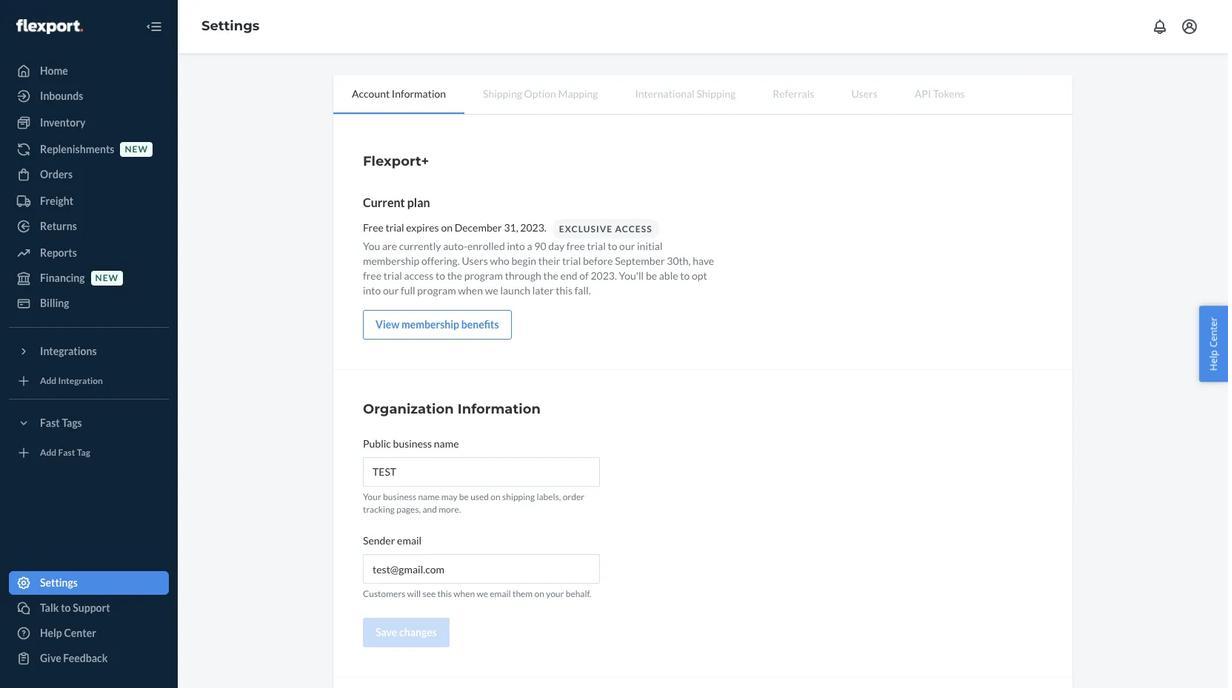 Task type: locate. For each thing, give the bounding box(es) containing it.
email right 'sender'
[[397, 535, 422, 548]]

may
[[441, 492, 457, 503]]

this right see
[[437, 589, 452, 600]]

into
[[507, 240, 525, 253], [363, 284, 381, 297]]

name for your business name may be used on shipping labels, order tracking pages, and more.
[[418, 492, 440, 503]]

1 vertical spatial name
[[418, 492, 440, 503]]

add
[[40, 376, 56, 387], [40, 448, 56, 459]]

to down "offering."
[[436, 270, 445, 282]]

0 horizontal spatial shipping
[[483, 87, 522, 100]]

1 horizontal spatial new
[[125, 144, 148, 155]]

sender
[[363, 535, 395, 548]]

1 horizontal spatial settings
[[201, 18, 260, 34]]

your
[[363, 492, 381, 503]]

inventory
[[40, 116, 85, 129]]

0 vertical spatial users
[[851, 87, 878, 100]]

billing link
[[9, 292, 169, 316]]

add for add integration
[[40, 376, 56, 387]]

your
[[546, 589, 564, 600]]

name inside your business name may be used on shipping labels, order tracking pages, and more.
[[418, 492, 440, 503]]

orders link
[[9, 163, 169, 187]]

0 vertical spatial into
[[507, 240, 525, 253]]

0 vertical spatial free
[[567, 240, 585, 253]]

we
[[485, 284, 498, 297], [477, 589, 488, 600]]

1 vertical spatial email
[[490, 589, 511, 600]]

free right day
[[567, 240, 585, 253]]

begin
[[511, 255, 536, 267]]

0 horizontal spatial help center
[[40, 627, 96, 640]]

day
[[548, 240, 565, 253]]

program down the who
[[464, 270, 503, 282]]

0 vertical spatial new
[[125, 144, 148, 155]]

1 horizontal spatial this
[[556, 284, 573, 297]]

0 vertical spatial add
[[40, 376, 56, 387]]

trial up are
[[386, 221, 404, 234]]

0 horizontal spatial email
[[397, 535, 422, 548]]

0 vertical spatial name
[[434, 438, 459, 450]]

new up "orders" link
[[125, 144, 148, 155]]

0 vertical spatial this
[[556, 284, 573, 297]]

inbounds link
[[9, 84, 169, 108]]

program
[[464, 270, 503, 282], [417, 284, 456, 297]]

be left the able
[[646, 270, 657, 282]]

0 horizontal spatial settings
[[40, 577, 78, 590]]

1 shipping from the left
[[483, 87, 522, 100]]

users down enrolled at the top of page
[[462, 255, 488, 267]]

save
[[376, 627, 397, 640]]

Email address text field
[[363, 555, 600, 585]]

later
[[532, 284, 554, 297]]

0 horizontal spatial 2023.
[[520, 221, 547, 234]]

name for public business name
[[434, 438, 459, 450]]

1 horizontal spatial program
[[464, 270, 503, 282]]

1 horizontal spatial 2023.
[[591, 270, 617, 282]]

2 the from the left
[[543, 270, 558, 282]]

0 vertical spatial we
[[485, 284, 498, 297]]

help
[[1207, 350, 1220, 371], [40, 627, 62, 640]]

shipping left option
[[483, 87, 522, 100]]

1 horizontal spatial users
[[851, 87, 878, 100]]

membership down full
[[401, 319, 459, 331]]

you are currently auto-enrolled into a 90 day free trial to our initial membership offering. users who begin their trial before september 30th, have free trial access to the program through the end of 2023. you'll be able to opt into our full program when we launch later this fall.
[[363, 240, 714, 297]]

have
[[693, 255, 714, 267]]

into left full
[[363, 284, 381, 297]]

email left the them
[[490, 589, 511, 600]]

0 vertical spatial business
[[393, 438, 432, 450]]

0 vertical spatial be
[[646, 270, 657, 282]]

name
[[434, 438, 459, 450], [418, 492, 440, 503]]

center inside button
[[1207, 318, 1220, 348]]

1 horizontal spatial our
[[619, 240, 635, 253]]

0 vertical spatial center
[[1207, 318, 1220, 348]]

the down "offering."
[[447, 270, 462, 282]]

home
[[40, 64, 68, 77]]

orders
[[40, 168, 73, 181]]

0 horizontal spatial settings link
[[9, 572, 169, 596]]

current
[[363, 196, 405, 210]]

2023. down before
[[591, 270, 617, 282]]

to inside button
[[61, 602, 71, 615]]

on up auto-
[[441, 221, 453, 234]]

name up and on the bottom
[[418, 492, 440, 503]]

0 vertical spatial membership
[[363, 255, 420, 267]]

fast left tags
[[40, 417, 60, 430]]

users left api
[[851, 87, 878, 100]]

0 vertical spatial email
[[397, 535, 422, 548]]

tokens
[[933, 87, 965, 100]]

1 vertical spatial be
[[459, 492, 469, 503]]

membership down are
[[363, 255, 420, 267]]

business up pages,
[[383, 492, 416, 503]]

1 vertical spatial new
[[95, 273, 119, 284]]

0 vertical spatial settings
[[201, 18, 260, 34]]

when up benefits at the top of the page
[[458, 284, 483, 297]]

talk to support
[[40, 602, 110, 615]]

help center button
[[1200, 306, 1228, 382]]

0 horizontal spatial this
[[437, 589, 452, 600]]

name down organization information
[[434, 438, 459, 450]]

the
[[447, 270, 462, 282], [543, 270, 558, 282]]

when
[[458, 284, 483, 297], [454, 589, 475, 600]]

flexport logo image
[[16, 19, 83, 34]]

0 vertical spatial help
[[1207, 350, 1220, 371]]

offering.
[[422, 255, 460, 267]]

information up business name text box
[[458, 401, 541, 418]]

1 vertical spatial center
[[64, 627, 96, 640]]

auto-
[[443, 240, 467, 253]]

billing
[[40, 297, 69, 310]]

1 vertical spatial 2023.
[[591, 270, 617, 282]]

access
[[615, 224, 652, 235]]

1 vertical spatial help center
[[40, 627, 96, 640]]

0 vertical spatial information
[[392, 87, 446, 100]]

help center link
[[9, 622, 169, 646]]

business inside your business name may be used on shipping labels, order tracking pages, and more.
[[383, 492, 416, 503]]

are
[[382, 240, 397, 253]]

1 vertical spatial settings link
[[9, 572, 169, 596]]

2 vertical spatial on
[[535, 589, 544, 600]]

1 vertical spatial settings
[[40, 577, 78, 590]]

on left your
[[535, 589, 544, 600]]

opt
[[692, 270, 707, 282]]

information inside tab
[[392, 87, 446, 100]]

0 vertical spatial program
[[464, 270, 503, 282]]

1 vertical spatial add
[[40, 448, 56, 459]]

shipping
[[483, 87, 522, 100], [697, 87, 736, 100]]

and
[[423, 505, 437, 516]]

information right "account"
[[392, 87, 446, 100]]

email
[[397, 535, 422, 548], [490, 589, 511, 600]]

1 add from the top
[[40, 376, 56, 387]]

2023. up a
[[520, 221, 547, 234]]

1 horizontal spatial center
[[1207, 318, 1220, 348]]

settings link
[[201, 18, 260, 34], [9, 572, 169, 596]]

shipping right international
[[697, 87, 736, 100]]

save changes button
[[363, 619, 450, 648]]

add left integration
[[40, 376, 56, 387]]

be right may
[[459, 492, 469, 503]]

1 horizontal spatial shipping
[[697, 87, 736, 100]]

0 horizontal spatial be
[[459, 492, 469, 503]]

on
[[441, 221, 453, 234], [491, 492, 501, 503], [535, 589, 544, 600]]

our left full
[[383, 284, 399, 297]]

0 vertical spatial fast
[[40, 417, 60, 430]]

open account menu image
[[1181, 18, 1199, 36]]

1 horizontal spatial free
[[567, 240, 585, 253]]

be
[[646, 270, 657, 282], [459, 492, 469, 503]]

give feedback button
[[9, 647, 169, 671]]

the down their
[[543, 270, 558, 282]]

trial up full
[[384, 270, 402, 282]]

able
[[659, 270, 678, 282]]

Business name text field
[[363, 458, 600, 487]]

1 vertical spatial on
[[491, 492, 501, 503]]

1 vertical spatial help
[[40, 627, 62, 640]]

we down email address text field
[[477, 589, 488, 600]]

1 horizontal spatial be
[[646, 270, 657, 282]]

1 horizontal spatial help
[[1207, 350, 1220, 371]]

this down end
[[556, 284, 573, 297]]

1 horizontal spatial information
[[458, 401, 541, 418]]

add integration
[[40, 376, 103, 387]]

1 horizontal spatial into
[[507, 240, 525, 253]]

0 horizontal spatial new
[[95, 273, 119, 284]]

when inside you are currently auto-enrolled into a 90 day free trial to our initial membership offering. users who begin their trial before september 30th, have free trial access to the program through the end of 2023. you'll be able to opt into our full program when we launch later this fall.
[[458, 284, 483, 297]]

labels,
[[537, 492, 561, 503]]

0 vertical spatial on
[[441, 221, 453, 234]]

1 vertical spatial membership
[[401, 319, 459, 331]]

when down email address text field
[[454, 589, 475, 600]]

trial
[[386, 221, 404, 234], [587, 240, 606, 253], [562, 255, 581, 267], [384, 270, 402, 282]]

0 vertical spatial help center
[[1207, 318, 1220, 371]]

business
[[393, 438, 432, 450], [383, 492, 416, 503]]

30th,
[[667, 255, 691, 267]]

help center inside button
[[1207, 318, 1220, 371]]

1 vertical spatial we
[[477, 589, 488, 600]]

2 horizontal spatial on
[[535, 589, 544, 600]]

fast left tag
[[58, 448, 75, 459]]

1 vertical spatial users
[[462, 255, 488, 267]]

view membership benefits link
[[363, 310, 512, 340]]

inventory link
[[9, 111, 169, 135]]

1 horizontal spatial on
[[491, 492, 501, 503]]

shipping option mapping tab
[[465, 76, 617, 113]]

support
[[73, 602, 110, 615]]

program down access
[[417, 284, 456, 297]]

add down fast tags
[[40, 448, 56, 459]]

information
[[392, 87, 446, 100], [458, 401, 541, 418]]

free trial expires on december 31, 2023.
[[363, 221, 547, 234]]

1 vertical spatial business
[[383, 492, 416, 503]]

order
[[563, 492, 585, 503]]

business down organization
[[393, 438, 432, 450]]

free down you
[[363, 270, 382, 282]]

1 horizontal spatial the
[[543, 270, 558, 282]]

membership inside you are currently auto-enrolled into a 90 day free trial to our initial membership offering. users who begin their trial before september 30th, have free trial access to the program through the end of 2023. you'll be able to opt into our full program when we launch later this fall.
[[363, 255, 420, 267]]

1 vertical spatial program
[[417, 284, 456, 297]]

freight
[[40, 195, 73, 207]]

0 horizontal spatial information
[[392, 87, 446, 100]]

pages,
[[397, 505, 421, 516]]

our down the access
[[619, 240, 635, 253]]

changes
[[399, 627, 437, 640]]

2023.
[[520, 221, 547, 234], [591, 270, 617, 282]]

1 vertical spatial information
[[458, 401, 541, 418]]

0 horizontal spatial users
[[462, 255, 488, 267]]

into left a
[[507, 240, 525, 253]]

benefits
[[461, 319, 499, 331]]

tab list
[[333, 76, 1073, 115]]

0 vertical spatial settings link
[[201, 18, 260, 34]]

1 vertical spatial into
[[363, 284, 381, 297]]

fast inside dropdown button
[[40, 417, 60, 430]]

0 vertical spatial when
[[458, 284, 483, 297]]

international
[[635, 87, 695, 100]]

trial up end
[[562, 255, 581, 267]]

exclusive access
[[559, 224, 652, 235]]

initial
[[637, 240, 663, 253]]

currently
[[399, 240, 441, 253]]

you
[[363, 240, 380, 253]]

information for account information
[[392, 87, 446, 100]]

new down reports link
[[95, 273, 119, 284]]

we left "launch"
[[485, 284, 498, 297]]

1 horizontal spatial help center
[[1207, 318, 1220, 371]]

0 horizontal spatial our
[[383, 284, 399, 297]]

1 vertical spatial free
[[363, 270, 382, 282]]

on right used
[[491, 492, 501, 503]]

2 add from the top
[[40, 448, 56, 459]]

0 horizontal spatial the
[[447, 270, 462, 282]]

1 vertical spatial our
[[383, 284, 399, 297]]

to right 'talk'
[[61, 602, 71, 615]]

replenishments
[[40, 143, 114, 156]]

this
[[556, 284, 573, 297], [437, 589, 452, 600]]



Task type: vqa. For each thing, say whether or not it's contained in the screenshot.
the bottom BE
yes



Task type: describe. For each thing, give the bounding box(es) containing it.
shipping
[[502, 492, 535, 503]]

inbounds
[[40, 90, 83, 102]]

view
[[376, 319, 400, 331]]

account
[[352, 87, 390, 100]]

information for organization information
[[458, 401, 541, 418]]

access
[[404, 270, 434, 282]]

90
[[534, 240, 546, 253]]

public
[[363, 438, 391, 450]]

september
[[615, 255, 665, 267]]

0 vertical spatial 2023.
[[520, 221, 547, 234]]

business for your
[[383, 492, 416, 503]]

returns
[[40, 220, 77, 233]]

used
[[471, 492, 489, 503]]

option
[[524, 87, 556, 100]]

international shipping
[[635, 87, 736, 100]]

home link
[[9, 59, 169, 83]]

open notifications image
[[1151, 18, 1169, 36]]

sender email
[[363, 535, 422, 548]]

see
[[423, 589, 436, 600]]

1 vertical spatial when
[[454, 589, 475, 600]]

who
[[490, 255, 509, 267]]

through
[[505, 270, 541, 282]]

membership inside button
[[401, 319, 459, 331]]

help inside button
[[1207, 350, 1220, 371]]

users inside tab
[[851, 87, 878, 100]]

save changes
[[376, 627, 437, 640]]

them
[[513, 589, 533, 600]]

1 vertical spatial fast
[[58, 448, 75, 459]]

fall.
[[575, 284, 591, 297]]

add for add fast tag
[[40, 448, 56, 459]]

expires
[[406, 221, 439, 234]]

integrations
[[40, 345, 97, 358]]

international shipping tab
[[617, 76, 754, 113]]

exclusive
[[559, 224, 613, 235]]

31,
[[504, 221, 518, 234]]

0 horizontal spatial program
[[417, 284, 456, 297]]

reports
[[40, 247, 77, 259]]

referrals tab
[[754, 76, 833, 113]]

full
[[401, 284, 415, 297]]

mapping
[[558, 87, 598, 100]]

end
[[560, 270, 577, 282]]

freight link
[[9, 190, 169, 213]]

we inside you are currently auto-enrolled into a 90 day free trial to our initial membership offering. users who begin their trial before september 30th, have free trial access to the program through the end of 2023. you'll be able to opt into our full program when we launch later this fall.
[[485, 284, 498, 297]]

be inside you are currently auto-enrolled into a 90 day free trial to our initial membership offering. users who begin their trial before september 30th, have free trial access to the program through the end of 2023. you'll be able to opt into our full program when we launch later this fall.
[[646, 270, 657, 282]]

referrals
[[773, 87, 814, 100]]

their
[[538, 255, 560, 267]]

0 horizontal spatial on
[[441, 221, 453, 234]]

0 vertical spatial our
[[619, 240, 635, 253]]

give
[[40, 653, 61, 665]]

api tokens
[[915, 87, 965, 100]]

new for financing
[[95, 273, 119, 284]]

customers
[[363, 589, 406, 600]]

api tokens tab
[[896, 76, 983, 113]]

fast tags button
[[9, 412, 169, 436]]

reports link
[[9, 241, 169, 265]]

this inside you are currently auto-enrolled into a 90 day free trial to our initial membership offering. users who begin their trial before september 30th, have free trial access to the program through the end of 2023. you'll be able to opt into our full program when we launch later this fall.
[[556, 284, 573, 297]]

new for replenishments
[[125, 144, 148, 155]]

to left 'opt'
[[680, 270, 690, 282]]

organization
[[363, 401, 454, 418]]

close navigation image
[[145, 18, 163, 36]]

tag
[[77, 448, 90, 459]]

public business name
[[363, 438, 459, 450]]

feedback
[[63, 653, 108, 665]]

on inside your business name may be used on shipping labels, order tracking pages, and more.
[[491, 492, 501, 503]]

2023. inside you are currently auto-enrolled into a 90 day free trial to our initial membership offering. users who begin their trial before september 30th, have free trial access to the program through the end of 2023. you'll be able to opt into our full program when we launch later this fall.
[[591, 270, 617, 282]]

give feedback
[[40, 653, 108, 665]]

more.
[[439, 505, 461, 516]]

enrolled
[[467, 240, 505, 253]]

account information tab
[[333, 76, 465, 114]]

0 horizontal spatial into
[[363, 284, 381, 297]]

integrations button
[[9, 340, 169, 364]]

will
[[407, 589, 421, 600]]

be inside your business name may be used on shipping labels, order tracking pages, and more.
[[459, 492, 469, 503]]

tab list containing account information
[[333, 76, 1073, 115]]

december
[[455, 221, 502, 234]]

fast tags
[[40, 417, 82, 430]]

api
[[915, 87, 931, 100]]

financing
[[40, 272, 85, 284]]

flexport+
[[363, 153, 429, 170]]

0 horizontal spatial center
[[64, 627, 96, 640]]

0 horizontal spatial free
[[363, 270, 382, 282]]

tracking
[[363, 505, 395, 516]]

add fast tag
[[40, 448, 90, 459]]

account information
[[352, 87, 446, 100]]

1 the from the left
[[447, 270, 462, 282]]

trial up before
[[587, 240, 606, 253]]

you'll
[[619, 270, 644, 282]]

business for public
[[393, 438, 432, 450]]

1 vertical spatial this
[[437, 589, 452, 600]]

1 horizontal spatial email
[[490, 589, 511, 600]]

behalf.
[[566, 589, 591, 600]]

organization information
[[363, 401, 541, 418]]

free
[[363, 221, 384, 234]]

integration
[[58, 376, 103, 387]]

tags
[[62, 417, 82, 430]]

customers will see this when we email them on your behalf.
[[363, 589, 591, 600]]

talk
[[40, 602, 59, 615]]

to down exclusive access
[[608, 240, 617, 253]]

0 horizontal spatial help
[[40, 627, 62, 640]]

2 shipping from the left
[[697, 87, 736, 100]]

a
[[527, 240, 532, 253]]

shipping option mapping
[[483, 87, 598, 100]]

users tab
[[833, 76, 896, 113]]

users inside you are currently auto-enrolled into a 90 day free trial to our initial membership offering. users who begin their trial before september 30th, have free trial access to the program through the end of 2023. you'll be able to opt into our full program when we launch later this fall.
[[462, 255, 488, 267]]

1 horizontal spatial settings link
[[201, 18, 260, 34]]

add fast tag link
[[9, 442, 169, 465]]

of
[[579, 270, 589, 282]]



